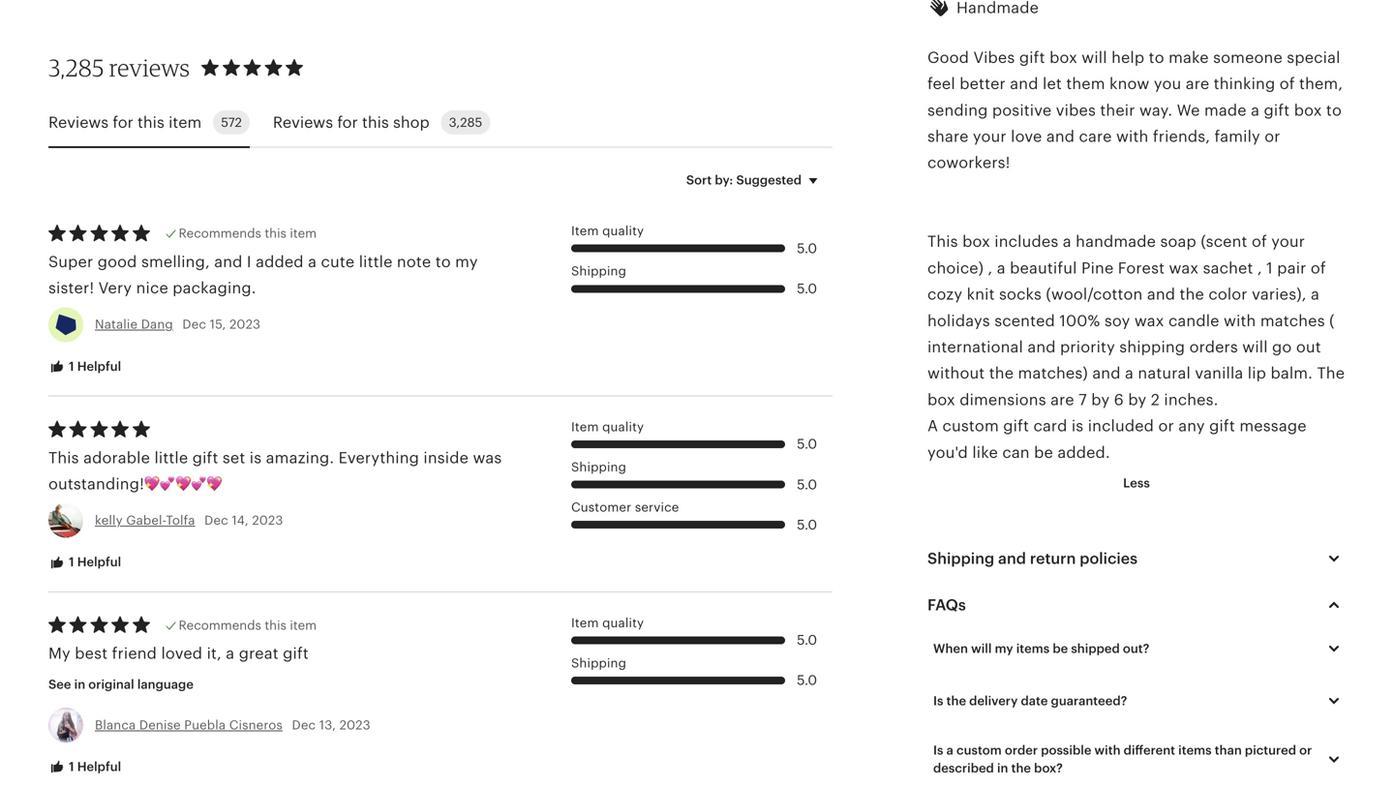 Task type: describe. For each thing, give the bounding box(es) containing it.
with inside good vibes gift box will help to make someone special feel better and let them know you are thinking of them, sending positive vibes their way. we made a gift box to share your love and care with friends, family or coworkers!
[[1117, 128, 1149, 145]]

or inside 'this box includes a handmade soap (scent of your choice) , a beautiful pine forest wax sachet , 1 pair of cozy knit socks (wool/cotton and the color varies), a holidays scented 100% soy wax candle with matches ( international and priority shipping orders will go out without the matches) and a natural vanilla lip balm. the box dimensions are 7 by 6 by 2 inches. a custom gift card is included or any gift message you'd like can be added.'
[[1159, 418, 1175, 435]]

included
[[1088, 418, 1155, 435]]

your inside 'this box includes a handmade soap (scent of your choice) , a beautiful pine forest wax sachet , 1 pair of cozy knit socks (wool/cotton and the color varies), a holidays scented 100% soy wax candle with matches ( international and priority shipping orders will go out without the matches) and a natural vanilla lip balm. the box dimensions are 7 by 6 by 2 inches. a custom gift card is included or any gift message you'd like can be added.'
[[1272, 233, 1306, 251]]

puebla
[[184, 718, 226, 733]]

box up "a"
[[928, 391, 956, 409]]

out?
[[1123, 642, 1150, 656]]

for for item
[[113, 114, 133, 131]]

in inside button
[[74, 677, 85, 692]]

go
[[1273, 339, 1293, 356]]

added.
[[1058, 444, 1111, 461]]

cute
[[321, 253, 355, 271]]

be inside 'this box includes a handmade soap (scent of your choice) , a beautiful pine forest wax sachet , 1 pair of cozy knit socks (wool/cotton and the color varies), a holidays scented 100% soy wax candle with matches ( international and priority shipping orders will go out without the matches) and a natural vanilla lip balm. the box dimensions are 7 by 6 by 2 inches. a custom gift card is included or any gift message you'd like can be added.'
[[1035, 444, 1054, 461]]

item for was
[[571, 420, 599, 434]]

shipping for my best friend loved it, a great gift
[[571, 656, 627, 671]]

my
[[48, 645, 71, 663]]

you
[[1154, 75, 1182, 93]]

see in original language
[[48, 677, 194, 692]]

2 5.0 from the top
[[797, 281, 818, 296]]

vanilla
[[1196, 365, 1244, 382]]

item for note
[[571, 224, 599, 238]]

1 vertical spatial wax
[[1135, 312, 1165, 330]]

or inside the "is a custom order possible with different items than pictured or described in the box?"
[[1300, 744, 1313, 758]]

be inside dropdown button
[[1053, 642, 1069, 656]]

reviews for reviews for this shop
[[273, 114, 333, 131]]

0 vertical spatial item
[[169, 114, 202, 131]]

gift up can
[[1004, 418, 1030, 435]]

best
[[75, 645, 108, 663]]

reviews for reviews for this item
[[48, 114, 109, 131]]

pine
[[1082, 260, 1114, 277]]

recommends this item for a
[[179, 618, 317, 633]]

was
[[473, 449, 502, 467]]

helpful for my best friend loved it, a great gift
[[77, 760, 121, 774]]

a inside super good smelling, and i added a cute little note to my sister! very nice packaging.
[[308, 253, 317, 271]]

6 5.0 from the top
[[797, 633, 818, 648]]

by:
[[715, 173, 734, 187]]

any
[[1179, 418, 1206, 435]]

1 vertical spatial 2023
[[252, 513, 283, 528]]

set
[[223, 449, 245, 467]]

quality for note
[[603, 224, 644, 238]]

your inside good vibes gift box will help to make someone special feel better and let them know you are thinking of them, sending positive vibes their way. we made a gift box to share your love and care with friends, family or coworkers!
[[973, 128, 1007, 145]]

them,
[[1300, 75, 1344, 93]]

7
[[1079, 391, 1088, 409]]

choice)
[[928, 260, 984, 277]]

gift up let on the right of page
[[1020, 49, 1046, 66]]

3,285 for 3,285
[[449, 115, 483, 130]]

will inside 'this box includes a handmade soap (scent of your choice) , a beautiful pine forest wax sachet , 1 pair of cozy knit socks (wool/cotton and the color varies), a holidays scented 100% soy wax candle with matches ( international and priority shipping orders will go out without the matches) and a natural vanilla lip balm. the box dimensions are 7 by 6 by 2 inches. a custom gift card is included or any gift message you'd like can be added.'
[[1243, 339, 1269, 356]]

item for a
[[290, 618, 317, 633]]

shipping for super good smelling, and i added a cute little note to my sister! very nice packaging.
[[571, 264, 627, 279]]

recommends for loved
[[179, 618, 261, 633]]

0 horizontal spatial of
[[1252, 233, 1268, 251]]

it,
[[207, 645, 222, 663]]

the up dimensions
[[990, 365, 1014, 382]]

scented
[[995, 312, 1056, 330]]

gift inside "this adorable little gift set is amazing. everything inside was outstanding!💖💕💖💕💖"
[[192, 449, 218, 467]]

recommends this item for added
[[179, 226, 317, 241]]

4 5.0 from the top
[[797, 477, 818, 492]]

box up let on the right of page
[[1050, 49, 1078, 66]]

and inside super good smelling, and i added a cute little note to my sister! very nice packaging.
[[214, 253, 243, 271]]

made
[[1205, 101, 1247, 119]]

shipping for this adorable little gift set is amazing. everything inside was outstanding!💖💕💖💕💖
[[571, 460, 627, 475]]

knit
[[967, 286, 995, 303]]

beautiful
[[1010, 260, 1078, 277]]

dimensions
[[960, 391, 1047, 409]]

very
[[98, 280, 132, 297]]

1 for my best friend loved it, a great gift
[[69, 760, 74, 774]]

is for is the delivery date guaranteed?
[[934, 694, 944, 709]]

coworkers!
[[928, 154, 1011, 172]]

3 item from the top
[[571, 616, 599, 630]]

and up 6
[[1093, 365, 1121, 382]]

matches
[[1261, 312, 1326, 330]]

items inside the "is a custom order possible with different items than pictured or described in the box?"
[[1179, 744, 1212, 758]]

and down forest
[[1148, 286, 1176, 303]]

1 horizontal spatial to
[[1149, 49, 1165, 66]]

the up candle
[[1180, 286, 1205, 303]]

3,285 for 3,285 reviews
[[48, 53, 104, 82]]

and inside dropdown button
[[999, 550, 1027, 568]]

is the delivery date guaranteed?
[[934, 694, 1128, 709]]

1 for super good smelling, and i added a cute little note to my sister! very nice packaging.
[[69, 359, 74, 374]]

good
[[98, 253, 137, 271]]

a up "matches"
[[1311, 286, 1320, 303]]

and down vibes
[[1047, 128, 1075, 145]]

smelling,
[[141, 253, 210, 271]]

3 5.0 from the top
[[797, 437, 818, 452]]

holidays
[[928, 312, 991, 330]]

outstanding!💖💕💖💕💖
[[48, 476, 223, 493]]

denise
[[139, 718, 181, 733]]

this up great
[[265, 618, 287, 633]]

love
[[1011, 128, 1043, 145]]

a inside the "is a custom order possible with different items than pictured or described in the box?"
[[947, 744, 954, 758]]

card
[[1034, 418, 1068, 435]]

custom inside the "is a custom order possible with different items than pictured or described in the box?"
[[957, 744, 1002, 758]]

is a custom order possible with different items than pictured or described in the box? button
[[919, 733, 1361, 786]]

box?
[[1035, 761, 1063, 776]]

international
[[928, 339, 1024, 356]]

to inside super good smelling, and i added a cute little note to my sister! very nice packaging.
[[436, 253, 451, 271]]

share
[[928, 128, 969, 145]]

natalie dang dec 15, 2023
[[95, 317, 261, 332]]

(wool/cotton
[[1046, 286, 1143, 303]]

box down them,
[[1295, 101, 1323, 119]]

customer
[[571, 500, 632, 515]]

pictured
[[1246, 744, 1297, 758]]

2 vertical spatial dec
[[292, 718, 316, 733]]

customer service
[[571, 500, 679, 515]]

1 helpful for super good smelling, and i added a cute little note to my sister! very nice packaging.
[[66, 359, 121, 374]]

1 helpful for my best friend loved it, a great gift
[[66, 760, 121, 774]]

someone
[[1214, 49, 1283, 66]]

gift right great
[[283, 645, 309, 663]]

3 item quality from the top
[[571, 616, 644, 630]]

when will my items be shipped out? button
[[919, 629, 1361, 669]]

2 vertical spatial 2023
[[340, 718, 371, 733]]

1 helpful button for this adorable little gift set is amazing. everything inside was outstanding!💖💕💖💕💖
[[34, 545, 136, 581]]

super good smelling, and i added a cute little note to my sister! very nice packaging.
[[48, 253, 478, 297]]

possible
[[1041, 744, 1092, 758]]

pair
[[1278, 260, 1307, 277]]

candle
[[1169, 312, 1220, 330]]

good
[[928, 49, 970, 66]]

them
[[1067, 75, 1106, 93]]

shop
[[393, 114, 430, 131]]

balm.
[[1271, 365, 1313, 382]]

less
[[1124, 476, 1151, 491]]

handmade
[[1076, 233, 1157, 251]]

varies),
[[1252, 286, 1307, 303]]

family
[[1215, 128, 1261, 145]]

tab list containing reviews for this item
[[48, 99, 833, 148]]

is inside "this adorable little gift set is amazing. everything inside was outstanding!💖💕💖💕💖"
[[250, 449, 262, 467]]

vibes
[[1056, 101, 1096, 119]]

this for this adorable little gift set is amazing. everything inside was outstanding!💖💕💖💕💖
[[48, 449, 79, 467]]

soap
[[1161, 233, 1197, 251]]

service
[[635, 500, 679, 515]]

1 helpful button for my best friend loved it, a great gift
[[34, 750, 136, 786]]

item for added
[[290, 226, 317, 241]]

kelly gabel-tolfa link
[[95, 513, 195, 528]]

0 vertical spatial dec
[[182, 317, 206, 332]]

note
[[397, 253, 431, 271]]

my best friend loved it, a great gift
[[48, 645, 309, 663]]

priority
[[1061, 339, 1116, 356]]

a down shipping
[[1126, 365, 1134, 382]]

matches)
[[1019, 365, 1089, 382]]

includes
[[995, 233, 1059, 251]]

everything
[[339, 449, 419, 467]]

less button
[[1109, 466, 1165, 501]]

thinking
[[1214, 75, 1276, 93]]

inches.
[[1165, 391, 1219, 409]]

gift down thinking
[[1265, 101, 1290, 119]]



Task type: vqa. For each thing, say whether or not it's contained in the screenshot.
Cute Butterfly and Pearl Beads Charm Kawaii Butterfly Dust #4 Green IMAGE
no



Task type: locate. For each thing, give the bounding box(es) containing it.
0 horizontal spatial in
[[74, 677, 85, 692]]

know
[[1110, 75, 1150, 93]]

dec left "14,"
[[205, 513, 228, 528]]

like
[[973, 444, 999, 461]]

1 horizontal spatial little
[[359, 253, 393, 271]]

2 vertical spatial with
[[1095, 744, 1121, 758]]

1 1 helpful from the top
[[66, 359, 121, 374]]

of right pair
[[1311, 260, 1327, 277]]

0 vertical spatial helpful
[[77, 359, 121, 374]]

when will my items be shipped out?
[[934, 642, 1150, 656]]

items inside dropdown button
[[1017, 642, 1050, 656]]

2023 right "14,"
[[252, 513, 283, 528]]

(scent
[[1201, 233, 1248, 251]]

sort
[[687, 173, 712, 187]]

reviews
[[48, 114, 109, 131], [273, 114, 333, 131]]

shipping inside dropdown button
[[928, 550, 995, 568]]

added
[[256, 253, 304, 271]]

1 , from the left
[[988, 260, 993, 277]]

this up choice)
[[928, 233, 959, 251]]

for
[[113, 114, 133, 131], [337, 114, 358, 131]]

see in original language button
[[34, 667, 208, 702]]

will inside good vibes gift box will help to make someone special feel better and let them know you are thinking of them, sending positive vibes their way. we made a gift box to share your love and care with friends, family or coworkers!
[[1082, 49, 1108, 66]]

1 vertical spatial item quality
[[571, 420, 644, 434]]

1 helpful down kelly
[[66, 555, 121, 570]]

sister!
[[48, 280, 94, 297]]

blanca denise puebla cisneros link
[[95, 718, 283, 733]]

or right pictured on the bottom of page
[[1300, 744, 1313, 758]]

than
[[1215, 744, 1242, 758]]

2 horizontal spatial of
[[1311, 260, 1327, 277]]

1 down see
[[69, 760, 74, 774]]

1 vertical spatial of
[[1252, 233, 1268, 251]]

recommends this item up i
[[179, 226, 317, 241]]

2 reviews from the left
[[273, 114, 333, 131]]

1 vertical spatial 3,285
[[449, 115, 483, 130]]

1 vertical spatial helpful
[[77, 555, 121, 570]]

1 helpful button down natalie
[[34, 349, 136, 385]]

quality
[[603, 224, 644, 238], [603, 420, 644, 434], [603, 616, 644, 630]]

super
[[48, 253, 93, 271]]

care
[[1080, 128, 1113, 145]]

0 vertical spatial is
[[934, 694, 944, 709]]

a up described
[[947, 744, 954, 758]]

are down make
[[1186, 75, 1210, 93]]

and up matches)
[[1028, 339, 1056, 356]]

0 vertical spatial of
[[1280, 75, 1296, 93]]

or inside good vibes gift box will help to make someone special feel better and let them know you are thinking of them, sending positive vibes their way. we made a gift box to share your love and care with friends, family or coworkers!
[[1265, 128, 1281, 145]]

of
[[1280, 75, 1296, 93], [1252, 233, 1268, 251], [1311, 260, 1327, 277]]

1 1 helpful button from the top
[[34, 349, 136, 385]]

soy
[[1105, 312, 1131, 330]]

2 vertical spatial will
[[972, 642, 992, 656]]

1 helpful for this adorable little gift set is amazing. everything inside was outstanding!💖💕💖💕💖
[[66, 555, 121, 570]]

is inside the "is a custom order possible with different items than pictured or described in the box?"
[[934, 744, 944, 758]]

0 vertical spatial your
[[973, 128, 1007, 145]]

0 vertical spatial 2023
[[230, 317, 261, 332]]

5.0
[[797, 241, 818, 256], [797, 281, 818, 296], [797, 437, 818, 452], [797, 477, 818, 492], [797, 517, 818, 533], [797, 633, 818, 648], [797, 673, 818, 688]]

0 vertical spatial items
[[1017, 642, 1050, 656]]

item quality for was
[[571, 420, 644, 434]]

is up described
[[934, 744, 944, 758]]

1 inside 'this box includes a handmade soap (scent of your choice) , a beautiful pine forest wax sachet , 1 pair of cozy knit socks (wool/cotton and the color varies), a holidays scented 100% soy wax candle with matches ( international and priority shipping orders will go out without the matches) and a natural vanilla lip balm. the box dimensions are 7 by 6 by 2 inches. a custom gift card is included or any gift message you'd like can be added.'
[[1267, 260, 1274, 277]]

a up socks
[[997, 260, 1006, 277]]

1 helpful down natalie
[[66, 359, 121, 374]]

0 horizontal spatial wax
[[1135, 312, 1165, 330]]

1 horizontal spatial is
[[1072, 418, 1084, 435]]

my right 'note'
[[455, 253, 478, 271]]

or left any
[[1159, 418, 1175, 435]]

1 is from the top
[[934, 694, 944, 709]]

by left 2
[[1129, 391, 1147, 409]]

friend
[[112, 645, 157, 663]]

0 vertical spatial item
[[571, 224, 599, 238]]

your up pair
[[1272, 233, 1306, 251]]

quality for was
[[603, 420, 644, 434]]

2 is from the top
[[934, 744, 944, 758]]

0 vertical spatial are
[[1186, 75, 1210, 93]]

0 vertical spatial item quality
[[571, 224, 644, 238]]

the inside the "is a custom order possible with different items than pictured or described in the box?"
[[1012, 761, 1032, 776]]

my up delivery
[[995, 642, 1014, 656]]

100%
[[1060, 312, 1101, 330]]

is for is a custom order possible with different items than pictured or described in the box?
[[934, 744, 944, 758]]

1 by from the left
[[1092, 391, 1110, 409]]

and left return
[[999, 550, 1027, 568]]

in inside the "is a custom order possible with different items than pictured or described in the box?"
[[998, 761, 1009, 776]]

0 vertical spatial in
[[74, 677, 85, 692]]

1 vertical spatial is
[[934, 744, 944, 758]]

2 horizontal spatial or
[[1300, 744, 1313, 758]]

shipping
[[1120, 339, 1186, 356]]

are left 7
[[1051, 391, 1075, 409]]

1 horizontal spatial this
[[928, 233, 959, 251]]

good vibes gift box will help to make someone special feel better and let them know you are thinking of them, sending positive vibes their way. we made a gift box to share your love and care with friends, family or coworkers!
[[928, 49, 1344, 172]]

positive
[[993, 101, 1052, 119]]

1 vertical spatial is
[[250, 449, 262, 467]]

2 vertical spatial 1 helpful
[[66, 760, 121, 774]]

0 vertical spatial little
[[359, 253, 393, 271]]

1 helpful
[[66, 359, 121, 374], [66, 555, 121, 570], [66, 760, 121, 774]]

1 horizontal spatial will
[[1082, 49, 1108, 66]]

policies
[[1080, 550, 1138, 568]]

3 quality from the top
[[603, 616, 644, 630]]

gift left set
[[192, 449, 218, 467]]

0 horizontal spatial are
[[1051, 391, 1075, 409]]

for down 3,285 reviews
[[113, 114, 133, 131]]

is a custom order possible with different items than pictured or described in the box?
[[934, 744, 1313, 776]]

1 left pair
[[1267, 260, 1274, 277]]

be down card
[[1035, 444, 1054, 461]]

2 vertical spatial of
[[1311, 260, 1327, 277]]

13,
[[319, 718, 336, 733]]

1 vertical spatial quality
[[603, 420, 644, 434]]

a inside good vibes gift box will help to make someone special feel better and let them know you are thinking of them, sending positive vibes their way. we made a gift box to share your love and care with friends, family or coworkers!
[[1252, 101, 1260, 119]]

recommends this item
[[179, 226, 317, 241], [179, 618, 317, 633]]

3,285 left reviews at the left top
[[48, 53, 104, 82]]

1 vertical spatial be
[[1053, 642, 1069, 656]]

for for shop
[[337, 114, 358, 131]]

1 horizontal spatial wax
[[1170, 260, 1199, 277]]

great
[[239, 645, 279, 663]]

a right it,
[[226, 645, 235, 663]]

2 recommends this item from the top
[[179, 618, 317, 633]]

1 vertical spatial recommends this item
[[179, 618, 317, 633]]

1 horizontal spatial my
[[995, 642, 1014, 656]]

0 vertical spatial my
[[455, 253, 478, 271]]

1 vertical spatial custom
[[957, 744, 1002, 758]]

1 horizontal spatial are
[[1186, 75, 1210, 93]]

shipping and return policies button
[[910, 536, 1364, 582]]

recommends up i
[[179, 226, 261, 241]]

items up date
[[1017, 642, 1050, 656]]

1 horizontal spatial or
[[1265, 128, 1281, 145]]

0 horizontal spatial to
[[436, 253, 451, 271]]

packaging.
[[173, 280, 256, 297]]

0 horizontal spatial little
[[154, 449, 188, 467]]

1 helpful down blanca on the bottom left
[[66, 760, 121, 774]]

2 vertical spatial item
[[571, 616, 599, 630]]

1
[[1267, 260, 1274, 277], [69, 359, 74, 374], [69, 555, 74, 570], [69, 760, 74, 774]]

dec left 15, on the top left
[[182, 317, 206, 332]]

kelly
[[95, 513, 123, 528]]

1 item quality from the top
[[571, 224, 644, 238]]

by right 7
[[1092, 391, 1110, 409]]

this
[[928, 233, 959, 251], [48, 449, 79, 467]]

3,285
[[48, 53, 104, 82], [449, 115, 483, 130]]

1 horizontal spatial reviews
[[273, 114, 333, 131]]

custom up like
[[943, 418, 999, 435]]

2 recommends from the top
[[179, 618, 261, 633]]

0 horizontal spatial or
[[1159, 418, 1175, 435]]

2 item quality from the top
[[571, 420, 644, 434]]

the
[[1180, 286, 1205, 303], [990, 365, 1014, 382], [947, 694, 967, 709], [1012, 761, 1032, 776]]

of inside good vibes gift box will help to make someone special feel better and let them know you are thinking of them, sending positive vibes their way. we made a gift box to share your love and care with friends, family or coworkers!
[[1280, 75, 1296, 93]]

2 helpful from the top
[[77, 555, 121, 570]]

lip
[[1248, 365, 1267, 382]]

1 vertical spatial item
[[571, 420, 599, 434]]

is right set
[[250, 449, 262, 467]]

3,285 right shop
[[449, 115, 483, 130]]

0 horizontal spatial items
[[1017, 642, 1050, 656]]

1 helpful button for super good smelling, and i added a cute little note to my sister! very nice packaging.
[[34, 349, 136, 385]]

item quality for note
[[571, 224, 644, 238]]

recommends this item up great
[[179, 618, 317, 633]]

and up positive on the right
[[1011, 75, 1039, 93]]

to
[[1149, 49, 1165, 66], [1327, 101, 1342, 119], [436, 253, 451, 271]]

in down order
[[998, 761, 1009, 776]]

2 quality from the top
[[603, 420, 644, 434]]

0 vertical spatial or
[[1265, 128, 1281, 145]]

0 vertical spatial wax
[[1170, 260, 1199, 277]]

sachet
[[1204, 260, 1254, 277]]

with down color
[[1224, 312, 1257, 330]]

7 5.0 from the top
[[797, 673, 818, 688]]

0 vertical spatial custom
[[943, 418, 999, 435]]

2 vertical spatial item
[[290, 618, 317, 633]]

1 horizontal spatial ,
[[1258, 260, 1263, 277]]

this down reviews at the left top
[[138, 114, 164, 131]]

custom inside 'this box includes a handmade soap (scent of your choice) , a beautiful pine forest wax sachet , 1 pair of cozy knit socks (wool/cotton and the color varies), a holidays scented 100% soy wax candle with matches ( international and priority shipping orders will go out without the matches) and a natural vanilla lip balm. the box dimensions are 7 by 6 by 2 inches. a custom gift card is included or any gift message you'd like can be added.'
[[943, 418, 999, 435]]

helpful for this adorable little gift set is amazing. everything inside was outstanding!💖💕💖💕💖
[[77, 555, 121, 570]]

0 vertical spatial quality
[[603, 224, 644, 238]]

1 5.0 from the top
[[797, 241, 818, 256]]

described
[[934, 761, 995, 776]]

this box includes a handmade soap (scent of your choice) , a beautiful pine forest wax sachet , 1 pair of cozy knit socks (wool/cotton and the color varies), a holidays scented 100% soy wax candle with matches ( international and priority shipping orders will go out without the matches) and a natural vanilla lip balm. the box dimensions are 7 by 6 by 2 inches. a custom gift card is included or any gift message you'd like can be added.
[[928, 233, 1346, 461]]

this inside 'this box includes a handmade soap (scent of your choice) , a beautiful pine forest wax sachet , 1 pair of cozy knit socks (wool/cotton and the color varies), a holidays scented 100% soy wax candle with matches ( international and priority shipping orders will go out without the matches) and a natural vanilla lip balm. the box dimensions are 7 by 6 by 2 inches. a custom gift card is included or any gift message you'd like can be added.'
[[928, 233, 959, 251]]

your up coworkers!
[[973, 128, 1007, 145]]

inside
[[424, 449, 469, 467]]

tab list
[[48, 99, 833, 148]]

items left than
[[1179, 744, 1212, 758]]

can
[[1003, 444, 1030, 461]]

1 vertical spatial your
[[1272, 233, 1306, 251]]

are
[[1186, 75, 1210, 93], [1051, 391, 1075, 409]]

1 for this adorable little gift set is amazing. everything inside was outstanding!💖💕💖💕💖
[[69, 555, 74, 570]]

little up the outstanding!💖💕💖💕💖
[[154, 449, 188, 467]]

1 quality from the top
[[603, 224, 644, 238]]

wax up shipping
[[1135, 312, 1165, 330]]

1 vertical spatial 1 helpful button
[[34, 545, 136, 581]]

be left shipped
[[1053, 642, 1069, 656]]

their
[[1101, 101, 1136, 119]]

3 1 helpful button from the top
[[34, 750, 136, 786]]

1 horizontal spatial for
[[337, 114, 358, 131]]

1 item from the top
[[571, 224, 599, 238]]

a
[[928, 418, 939, 435]]

, right sachet
[[1258, 260, 1263, 277]]

blanca
[[95, 718, 136, 733]]

0 vertical spatial 3,285
[[48, 53, 104, 82]]

1 up the my
[[69, 555, 74, 570]]

2 by from the left
[[1129, 391, 1147, 409]]

i
[[247, 253, 252, 271]]

of right (scent
[[1252, 233, 1268, 251]]

1 helpful from the top
[[77, 359, 121, 374]]

2 vertical spatial or
[[1300, 744, 1313, 758]]

this adorable little gift set is amazing. everything inside was outstanding!💖💕💖💕💖
[[48, 449, 502, 493]]

1 horizontal spatial 3,285
[[449, 115, 483, 130]]

0 vertical spatial 1 helpful button
[[34, 349, 136, 385]]

0 horizontal spatial by
[[1092, 391, 1110, 409]]

adorable
[[83, 449, 150, 467]]

1 vertical spatial my
[[995, 642, 1014, 656]]

2 1 helpful button from the top
[[34, 545, 136, 581]]

1 helpful button down kelly
[[34, 545, 136, 581]]

little right cute
[[359, 253, 393, 271]]

make
[[1169, 49, 1210, 66]]

0 horizontal spatial 3,285
[[48, 53, 104, 82]]

order
[[1005, 744, 1038, 758]]

is inside dropdown button
[[934, 694, 944, 709]]

to right 'note'
[[436, 253, 451, 271]]

the
[[1318, 365, 1346, 382]]

gabel-
[[126, 513, 166, 528]]

a left cute
[[308, 253, 317, 271]]

box up choice)
[[963, 233, 991, 251]]

this for this box includes a handmade soap (scent of your choice) , a beautiful pine forest wax sachet , 1 pair of cozy knit socks (wool/cotton and the color varies), a holidays scented 100% soy wax candle with matches ( international and priority shipping orders will go out without the matches) and a natural vanilla lip balm. the box dimensions are 7 by 6 by 2 inches. a custom gift card is included or any gift message you'd like can be added.
[[928, 233, 959, 251]]

are inside 'this box includes a handmade soap (scent of your choice) , a beautiful pine forest wax sachet , 1 pair of cozy knit socks (wool/cotton and the color varies), a holidays scented 100% soy wax candle with matches ( international and priority shipping orders will go out without the matches) and a natural vanilla lip balm. the box dimensions are 7 by 6 by 2 inches. a custom gift card is included or any gift message you'd like can be added.'
[[1051, 391, 1075, 409]]

1 horizontal spatial items
[[1179, 744, 1212, 758]]

0 vertical spatial 1 helpful
[[66, 359, 121, 374]]

1 vertical spatial in
[[998, 761, 1009, 776]]

0 horizontal spatial this
[[48, 449, 79, 467]]

is inside 'this box includes a handmade soap (scent of your choice) , a beautiful pine forest wax sachet , 1 pair of cozy knit socks (wool/cotton and the color varies), a holidays scented 100% soy wax candle with matches ( international and priority shipping orders will go out without the matches) and a natural vanilla lip balm. the box dimensions are 7 by 6 by 2 inches. a custom gift card is included or any gift message you'd like can be added.'
[[1072, 418, 1084, 435]]

1 vertical spatial with
[[1224, 312, 1257, 330]]

1 down sister!
[[69, 359, 74, 374]]

recommends up it,
[[179, 618, 261, 633]]

0 vertical spatial with
[[1117, 128, 1149, 145]]

or right family
[[1265, 128, 1281, 145]]

custom up described
[[957, 744, 1002, 758]]

in right see
[[74, 677, 85, 692]]

0 horizontal spatial your
[[973, 128, 1007, 145]]

recommends
[[179, 226, 261, 241], [179, 618, 261, 633]]

2023 right 13,
[[340, 718, 371, 733]]

sending
[[928, 101, 988, 119]]

a
[[1252, 101, 1260, 119], [1063, 233, 1072, 251], [308, 253, 317, 271], [997, 260, 1006, 277], [1311, 286, 1320, 303], [1126, 365, 1134, 382], [226, 645, 235, 663], [947, 744, 954, 758]]

are inside good vibes gift box will help to make someone special feel better and let them know you are thinking of them, sending positive vibes their way. we made a gift box to share your love and care with friends, family or coworkers!
[[1186, 75, 1210, 93]]

this left adorable
[[48, 449, 79, 467]]

reviews right 572
[[273, 114, 333, 131]]

5 5.0 from the top
[[797, 517, 818, 533]]

1 vertical spatial will
[[1243, 339, 1269, 356]]

is down when
[[934, 694, 944, 709]]

vibes
[[974, 49, 1016, 66]]

shipping
[[571, 264, 627, 279], [571, 460, 627, 475], [928, 550, 995, 568], [571, 656, 627, 671]]

little inside "this adorable little gift set is amazing. everything inside was outstanding!💖💕💖💕💖"
[[154, 449, 188, 467]]

2 for from the left
[[337, 114, 358, 131]]

1 recommends this item from the top
[[179, 226, 317, 241]]

1 vertical spatial items
[[1179, 744, 1212, 758]]

0 horizontal spatial my
[[455, 253, 478, 271]]

natalie
[[95, 317, 138, 332]]

my inside dropdown button
[[995, 642, 1014, 656]]

this up added
[[265, 226, 287, 241]]

1 vertical spatial to
[[1327, 101, 1342, 119]]

helpful
[[77, 359, 121, 374], [77, 555, 121, 570], [77, 760, 121, 774]]

1 horizontal spatial your
[[1272, 233, 1306, 251]]

1 vertical spatial dec
[[205, 513, 228, 528]]

2 vertical spatial to
[[436, 253, 451, 271]]

2
[[1151, 391, 1160, 409]]

with inside 'this box includes a handmade soap (scent of your choice) , a beautiful pine forest wax sachet , 1 pair of cozy knit socks (wool/cotton and the color varies), a holidays scented 100% soy wax candle with matches ( international and priority shipping orders will go out without the matches) and a natural vanilla lip balm. the box dimensions are 7 by 6 by 2 inches. a custom gift card is included or any gift message you'd like can be added.'
[[1224, 312, 1257, 330]]

orders
[[1190, 339, 1239, 356]]

0 horizontal spatial ,
[[988, 260, 993, 277]]

2 1 helpful from the top
[[66, 555, 121, 570]]

the down order
[[1012, 761, 1032, 776]]

reviews down 3,285 reviews
[[48, 114, 109, 131]]

is
[[1072, 418, 1084, 435], [250, 449, 262, 467]]

(
[[1330, 312, 1335, 330]]

0 horizontal spatial reviews
[[48, 114, 109, 131]]

return
[[1030, 550, 1076, 568]]

my inside super good smelling, and i added a cute little note to my sister! very nice packaging.
[[455, 253, 478, 271]]

2 , from the left
[[1258, 260, 1263, 277]]

1 recommends from the top
[[179, 226, 261, 241]]

0 horizontal spatial for
[[113, 114, 133, 131]]

3 helpful from the top
[[77, 760, 121, 774]]

with inside the "is a custom order possible with different items than pictured or described in the box?"
[[1095, 744, 1121, 758]]

dec left 13,
[[292, 718, 316, 733]]

recommends for and
[[179, 226, 261, 241]]

with down their at right top
[[1117, 128, 1149, 145]]

0 vertical spatial will
[[1082, 49, 1108, 66]]

1 horizontal spatial by
[[1129, 391, 1147, 409]]

will up lip
[[1243, 339, 1269, 356]]

0 vertical spatial be
[[1035, 444, 1054, 461]]

will up them on the top of page
[[1082, 49, 1108, 66]]

2 item from the top
[[571, 420, 599, 434]]

1 reviews from the left
[[48, 114, 109, 131]]

see
[[48, 677, 71, 692]]

will inside dropdown button
[[972, 642, 992, 656]]

this inside "this adorable little gift set is amazing. everything inside was outstanding!💖💕💖💕💖"
[[48, 449, 79, 467]]

will right when
[[972, 642, 992, 656]]

1 vertical spatial recommends
[[179, 618, 261, 633]]

0 vertical spatial is
[[1072, 418, 1084, 435]]

to down them,
[[1327, 101, 1342, 119]]

is down 7
[[1072, 418, 1084, 435]]

reviews for this item
[[48, 114, 202, 131]]

gift right any
[[1210, 418, 1236, 435]]

without
[[928, 365, 985, 382]]

helpful down kelly
[[77, 555, 121, 570]]

2 vertical spatial helpful
[[77, 760, 121, 774]]

and
[[1011, 75, 1039, 93], [1047, 128, 1075, 145], [214, 253, 243, 271], [1148, 286, 1176, 303], [1028, 339, 1056, 356], [1093, 365, 1121, 382], [999, 550, 1027, 568]]

kelly gabel-tolfa dec 14, 2023
[[95, 513, 283, 528]]

1 for from the left
[[113, 114, 133, 131]]

572
[[221, 115, 242, 130]]

helpful down natalie
[[77, 359, 121, 374]]

6
[[1115, 391, 1124, 409]]

little inside super good smelling, and i added a cute little note to my sister! very nice packaging.
[[359, 253, 393, 271]]

wax down soap
[[1170, 260, 1199, 277]]

1 vertical spatial 1 helpful
[[66, 555, 121, 570]]

helpful for super good smelling, and i added a cute little note to my sister! very nice packaging.
[[77, 359, 121, 374]]

0 vertical spatial recommends
[[179, 226, 261, 241]]

1 vertical spatial item
[[290, 226, 317, 241]]

2023
[[230, 317, 261, 332], [252, 513, 283, 528], [340, 718, 371, 733]]

with right "possible"
[[1095, 744, 1121, 758]]

tolfa
[[166, 513, 195, 528]]

sort by: suggested
[[687, 173, 802, 187]]

2 vertical spatial quality
[[603, 616, 644, 630]]

0 horizontal spatial will
[[972, 642, 992, 656]]

helpful down blanca on the bottom left
[[77, 760, 121, 774]]

for left shop
[[337, 114, 358, 131]]

the left delivery
[[947, 694, 967, 709]]

the inside dropdown button
[[947, 694, 967, 709]]

3 1 helpful from the top
[[66, 760, 121, 774]]

this left shop
[[362, 114, 389, 131]]

a up beautiful
[[1063, 233, 1072, 251]]

1 horizontal spatial in
[[998, 761, 1009, 776]]

a down thinking
[[1252, 101, 1260, 119]]

is the delivery date guaranteed? button
[[919, 681, 1361, 722]]

and left i
[[214, 253, 243, 271]]

0 vertical spatial this
[[928, 233, 959, 251]]

is
[[934, 694, 944, 709], [934, 744, 944, 758]]

14,
[[232, 513, 249, 528]]



